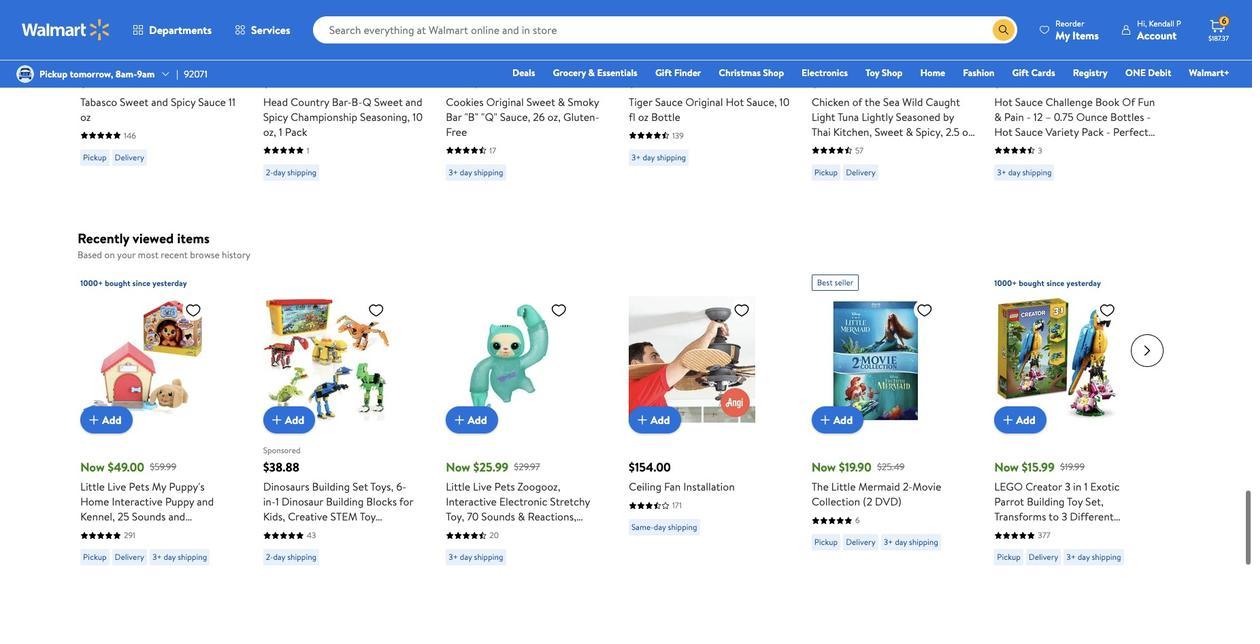 Task type: vqa. For each thing, say whether or not it's contained in the screenshot.
sounds in Now $25.99 $29.97 Little Live Pets Zoogooz, Interactive Electronic Stretchy Toy, 70  Sounds & Reactions, Ages 5
yes



Task type: locate. For each thing, give the bounding box(es) containing it.
reactions, inside now $49.00 $59.99 little live pets my puppy's home interactive puppy and kennel, 25  sounds and reactions, ages 5
[[80, 525, 129, 540]]

3 left from
[[1061, 510, 1067, 525]]

add up 8am- on the left of page
[[102, 28, 122, 43]]

live for $49.00
[[107, 480, 126, 495]]

2 1000+ from the left
[[994, 278, 1017, 289]]

add for 32.4
[[102, 28, 122, 43]]

caught
[[926, 95, 960, 110]]

1 inside now $15.99 $19.99 lego creator 3 in 1 exotic parrot building toy set, transforms to 3 different animal figures - from colorful parrot, to swimming fish, to cute frog, creative toys for kids ages 7 and up, 31136
[[1084, 480, 1088, 495]]

1 horizontal spatial my
[[1055, 28, 1070, 43]]

lego creator 3 in 1 exotic parrot building toy set, transforms to 3 different animal figures - from colorful parrot, to swimming fish, to cute frog, creative toys for kids ages 7 and up, 31136 image
[[994, 297, 1121, 424]]

pack inside the $5.93 59.3 ¢/oz head country bar-b-q sweet and spicy championship seasoning, 10 oz, 1 pack
[[285, 124, 307, 139]]

add for $38.88
[[285, 413, 304, 428]]

oz, right 26 at the left
[[547, 110, 561, 124]]

toy inside sponsored $38.88 dinosaurs building set toys, 6- in-1 dinosaur building blocks for kids, creative stem toy christmas gifts for boys girls ages 6-12
[[360, 510, 376, 525]]

2 original from the left
[[685, 95, 723, 110]]

toy shop link
[[859, 65, 909, 80]]

sweet
[[120, 95, 149, 110], [374, 95, 403, 110], [526, 95, 555, 110], [874, 124, 903, 139]]

gift inside "gift finder" link
[[655, 66, 672, 80]]

0 horizontal spatial bought
[[105, 278, 130, 289]]

add to cart image for now
[[451, 27, 468, 44]]

product group
[[80, 0, 244, 186], [263, 0, 427, 186], [446, 0, 610, 186], [629, 0, 792, 186], [812, 0, 975, 186], [994, 0, 1158, 186], [80, 270, 233, 594], [263, 270, 416, 594], [446, 270, 599, 594], [629, 270, 782, 594], [812, 270, 964, 594], [994, 270, 1147, 594]]

delivery down 291
[[115, 552, 144, 564]]

$29.97
[[514, 461, 540, 474]]

1 horizontal spatial reactions,
[[528, 510, 576, 525]]

2 shop from the left
[[882, 66, 903, 80]]

christmas right the '¢/fl'
[[719, 66, 761, 80]]

6 down collection
[[855, 515, 860, 527]]

product group containing now $19.90
[[812, 270, 964, 594]]

1 horizontal spatial home
[[920, 66, 945, 80]]

1 vertical spatial set
[[352, 480, 368, 495]]

1 1000+ bought since yesterday from the left
[[80, 278, 187, 289]]

product group containing $38.88
[[263, 270, 416, 594]]

same-day shipping
[[631, 522, 697, 534]]

the
[[812, 480, 829, 495]]

add for ceiling
[[651, 413, 670, 428]]

0 horizontal spatial since
[[132, 278, 151, 289]]

add button up $154.00
[[629, 407, 681, 434]]

spicy inside $3.56 32.4 ¢/oz tabasco sweet and spicy sauce 11 oz
[[171, 95, 196, 110]]

1 horizontal spatial for
[[399, 495, 413, 510]]

2 live from the left
[[473, 480, 492, 495]]

hot sauce challenge book of fun & pain - 12 – 0.75 ounce bottles - hot sauce variety pack - perfect gourmet hot sauce sampler - try this hot sauce gift set if you dare! image
[[994, 0, 1121, 38]]

1 horizontal spatial 10
[[779, 95, 790, 110]]

add button up $25.99
[[446, 407, 498, 434]]

building inside now $15.99 $19.99 lego creator 3 in 1 exotic parrot building toy set, transforms to 3 different animal figures - from colorful parrot, to swimming fish, to cute frog, creative toys for kids ages 7 and up, 31136
[[1027, 495, 1065, 510]]

add to cart image
[[269, 27, 285, 44], [451, 27, 468, 44], [86, 413, 102, 429], [269, 413, 285, 429], [634, 413, 651, 429], [1000, 413, 1016, 429]]

product group containing now $3.13
[[446, 0, 610, 186]]

delivery for now $49.00
[[115, 552, 144, 564]]

oz right the 2.5
[[962, 124, 973, 139]]

live inside now $25.99 $29.97 little live pets zoogooz, interactive electronic stretchy toy, 70  sounds & reactions, ages 5
[[473, 480, 492, 495]]

sweet right q
[[374, 95, 403, 110]]

1 horizontal spatial sounds
[[481, 510, 515, 525]]

christmas down dinosaur
[[263, 525, 310, 540]]

add button up the pickup tomorrow, 8am-9am
[[80, 22, 132, 49]]

2 ¢/oz from the left
[[316, 75, 334, 89]]

2 1000+ bought since yesterday from the left
[[994, 278, 1101, 289]]

2 5 from the left
[[472, 525, 478, 540]]

set left if
[[1088, 154, 1103, 169]]

tiger sauce original hot sauce, 10 fl oz bottle image
[[629, 0, 755, 38]]

deals link
[[506, 65, 541, 80]]

shipping for hot
[[1022, 167, 1052, 178]]

1 horizontal spatial oz,
[[547, 110, 561, 124]]

1 horizontal spatial 6
[[1222, 15, 1226, 27]]

0 horizontal spatial sounds
[[132, 510, 166, 525]]

interactive up 291
[[112, 495, 163, 510]]

6 inside 6 $187.37
[[1222, 15, 1226, 27]]

sounds inside now $49.00 $59.99 little live pets my puppy's home interactive puppy and kennel, 25  sounds and reactions, ages 5
[[132, 510, 166, 525]]

hot inside $4.84 48.4 ¢/fl oz tiger sauce original hot sauce, 10 fl oz bottle
[[726, 95, 744, 110]]

oz, inside the $5.93 59.3 ¢/oz head country bar-b-q sweet and spicy championship seasoning, 10 oz, 1 pack
[[263, 124, 276, 139]]

57
[[855, 145, 864, 156]]

shipping for ceiling
[[668, 522, 697, 534]]

best
[[817, 277, 833, 289]]

figures
[[1029, 525, 1064, 540]]

1 horizontal spatial pets
[[494, 480, 515, 495]]

add to cart image for sponsored
[[269, 413, 285, 429]]

2 sounds from the left
[[481, 510, 515, 525]]

toy inside now $15.99 $19.99 lego creator 3 in 1 exotic parrot building toy set, transforms to 3 different animal figures - from colorful parrot, to swimming fish, to cute frog, creative toys for kids ages 7 and up, 31136
[[1067, 495, 1083, 510]]

oz, inside now $3.13 $3.88 12.0 ¢/oz cookies original sweet & smoky bar "b" "q" sauce, 26 oz, gluten- free
[[547, 110, 561, 124]]

0 horizontal spatial set
[[352, 480, 368, 495]]

and left bar
[[405, 95, 422, 110]]

sauce, inside $4.84 48.4 ¢/fl oz tiger sauce original hot sauce, 10 fl oz bottle
[[746, 95, 777, 110]]

$25.99
[[473, 460, 509, 477]]

sauce inside $4.84 48.4 ¢/fl oz tiger sauce original hot sauce, 10 fl oz bottle
[[655, 95, 683, 110]]

& down zoogooz,
[[518, 510, 525, 525]]

ounce
[[1076, 110, 1108, 124]]

christmas inside christmas shop link
[[719, 66, 761, 80]]

0 vertical spatial 2-day shipping
[[266, 167, 317, 178]]

gourmet
[[994, 139, 1037, 154]]

0 horizontal spatial 6-
[[289, 540, 299, 555]]

live
[[107, 480, 126, 495], [473, 480, 492, 495]]

pets for $25.99
[[494, 480, 515, 495]]

0 horizontal spatial for
[[339, 525, 353, 540]]

shipping for 48.4
[[657, 152, 686, 163]]

1 horizontal spatial yesterday
[[1067, 278, 1101, 289]]

1 horizontal spatial 5
[[472, 525, 478, 540]]

fl
[[629, 110, 635, 124]]

2-
[[266, 167, 273, 178], [903, 480, 913, 495], [266, 552, 273, 564]]

2 since from the left
[[1046, 278, 1065, 289]]

original for 48.4
[[685, 95, 723, 110]]

little for $49.00
[[80, 480, 105, 495]]

live inside now $49.00 $59.99 little live pets my puppy's home interactive puppy and kennel, 25  sounds and reactions, ages 5
[[107, 480, 126, 495]]

$5.93 59.3 ¢/oz head country bar-b-q sweet and spicy championship seasoning, 10 oz, 1 pack
[[263, 74, 423, 139]]

¢/oz inside $3.56 32.4 ¢/oz tabasco sweet and spicy sauce 11 oz
[[135, 75, 152, 89]]

to right parrot,
[[1029, 540, 1040, 555]]

1 vertical spatial 2-
[[903, 480, 913, 495]]

1 horizontal spatial interactive
[[446, 495, 497, 510]]

add right search icon
[[1016, 28, 1036, 43]]

creative up 43
[[288, 510, 328, 525]]

add for $3.13
[[468, 28, 487, 43]]

291
[[124, 530, 135, 542]]

2- inside now $19.90 $25.49 the little mermaid 2-movie collection (2 dvd)
[[903, 480, 913, 495]]

0 horizontal spatial toy
[[360, 510, 376, 525]]

search icon image
[[998, 24, 1009, 35]]

pets inside now $25.99 $29.97 little live pets zoogooz, interactive electronic stretchy toy, 70  sounds & reactions, ages 5
[[494, 480, 515, 495]]

ceiling fan installation image
[[629, 297, 755, 424]]

1 pack from the left
[[285, 124, 307, 139]]

sweet inside $1.28 51.2 ¢/oz chicken of the sea wild caught light tuna lightly seasoned by thai kitchen, sweet & spicy, 2.5 oz pouch
[[874, 124, 903, 139]]

5 inside now $25.99 $29.97 little live pets zoogooz, interactive electronic stretchy toy, 70  sounds & reactions, ages 5
[[472, 525, 478, 540]]

hot up this
[[994, 124, 1013, 139]]

recently viewed items based on your most recent browse history
[[78, 229, 250, 262]]

1 vertical spatial creative
[[1047, 555, 1087, 570]]

gifts
[[313, 525, 336, 540]]

146
[[124, 130, 136, 141]]

original inside $4.84 48.4 ¢/fl oz tiger sauce original hot sauce, 10 fl oz bottle
[[685, 95, 723, 110]]

live down $25.99
[[473, 480, 492, 495]]

1 horizontal spatial spicy
[[263, 110, 288, 124]]

best seller
[[817, 277, 854, 289]]

variety
[[1046, 124, 1079, 139]]

this
[[994, 154, 1013, 169]]

set left toys,
[[352, 480, 368, 495]]

delivery up 7
[[1029, 552, 1058, 564]]

and down puppy's
[[168, 510, 185, 525]]

3+ down gourmet on the top of the page
[[997, 167, 1006, 178]]

pickup down tabasco
[[83, 152, 107, 163]]

add to cart image for $154.00
[[634, 413, 651, 429]]

add to favorites list, the little mermaid 2-movie collection (2 dvd) image
[[916, 302, 933, 319]]

christmas
[[719, 66, 761, 80], [263, 525, 310, 540]]

0 horizontal spatial 1000+
[[80, 278, 103, 289]]

0 horizontal spatial 10
[[413, 110, 423, 124]]

shop for christmas shop
[[763, 66, 784, 80]]

sweet inside $3.56 32.4 ¢/oz tabasco sweet and spicy sauce 11 oz
[[120, 95, 149, 110]]

light
[[812, 110, 835, 124]]

0 vertical spatial 2-
[[266, 167, 273, 178]]

1 vertical spatial 12
[[299, 540, 308, 555]]

1 right the in
[[1084, 480, 1088, 495]]

1 sounds from the left
[[132, 510, 166, 525]]

cute
[[994, 555, 1017, 570]]

christmas shop link
[[713, 65, 790, 80]]

6 inside product group
[[855, 515, 860, 527]]

spicy inside the $5.93 59.3 ¢/oz head country bar-b-q sweet and spicy championship seasoning, 10 oz, 1 pack
[[263, 110, 288, 124]]

0 horizontal spatial live
[[107, 480, 126, 495]]

2 vertical spatial 2-
[[266, 552, 273, 564]]

sea
[[883, 95, 900, 110]]

now inside now $19.90 $25.49 the little mermaid 2-movie collection (2 dvd)
[[812, 460, 836, 477]]

0 horizontal spatial shop
[[763, 66, 784, 80]]

pack inside $29.95 hot sauce challenge book of fun & pain - 12 – 0.75 ounce bottles - hot sauce variety pack - perfect gourmet hot sauce sampler - try this hot sauce gift set if you dare!
[[1082, 124, 1104, 139]]

0 horizontal spatial pack
[[285, 124, 307, 139]]

1 little from the left
[[80, 480, 105, 495]]

2 yesterday from the left
[[1067, 278, 1101, 289]]

now left $25.99
[[446, 460, 470, 477]]

departments button
[[121, 14, 223, 46]]

creative inside sponsored $38.88 dinosaurs building set toys, 6- in-1 dinosaur building blocks for kids, creative stem toy christmas gifts for boys girls ages 6-12
[[288, 510, 328, 525]]

pets inside now $49.00 $59.99 little live pets my puppy's home interactive puppy and kennel, 25  sounds and reactions, ages 5
[[129, 480, 149, 495]]

bought for $49.00
[[105, 278, 130, 289]]

0 vertical spatial christmas
[[719, 66, 761, 80]]

¢/oz inside now $3.13 $3.88 12.0 ¢/oz cookies original sweet & smoky bar "b" "q" sauce, 26 oz, gluten- free
[[547, 75, 565, 89]]

cards
[[1031, 66, 1055, 80]]

1 1000+ from the left
[[80, 278, 103, 289]]

pickup tomorrow, 8am-9am
[[39, 67, 155, 81]]

now up "lego"
[[994, 460, 1019, 477]]

0 horizontal spatial oz,
[[263, 124, 276, 139]]

1 vertical spatial 6-
[[289, 540, 299, 555]]

$187.37
[[1209, 33, 1229, 43]]

3+ down the free
[[449, 167, 458, 178]]

1 vertical spatial christmas
[[263, 525, 310, 540]]

2 bought from the left
[[1019, 278, 1045, 289]]

blocks
[[366, 495, 397, 510]]

32.4
[[114, 75, 132, 89]]

now inside now $15.99 $19.99 lego creator 3 in 1 exotic parrot building toy set, transforms to 3 different animal figures - from colorful parrot, to swimming fish, to cute frog, creative toys for kids ages 7 and up, 31136
[[994, 460, 1019, 477]]

- left from
[[1066, 525, 1071, 540]]

2 horizontal spatial to
[[1117, 540, 1127, 555]]

building up figures
[[1027, 495, 1065, 510]]

bottles
[[1110, 110, 1144, 124]]

seller
[[835, 277, 854, 289]]

now inside now $25.99 $29.97 little live pets zoogooz, interactive electronic stretchy toy, 70  sounds & reactions, ages 5
[[446, 460, 470, 477]]

little inside now $19.90 $25.49 the little mermaid 2-movie collection (2 dvd)
[[831, 480, 856, 495]]

$3.88
[[504, 75, 526, 89]]

6 for 6 $187.37
[[1222, 15, 1226, 27]]

$19.90
[[839, 460, 872, 477]]

& left the smoky
[[558, 95, 565, 110]]

spicy,
[[916, 124, 943, 139]]

$49.00
[[108, 460, 144, 477]]

0 horizontal spatial creative
[[288, 510, 328, 525]]

1 2-day shipping from the top
[[266, 167, 317, 178]]

0 horizontal spatial 6
[[855, 515, 860, 527]]

ages right 25
[[132, 525, 155, 540]]

pack down country
[[285, 124, 307, 139]]

shipping down 17
[[474, 167, 503, 178]]

0 vertical spatial set
[[1088, 154, 1103, 169]]

home
[[920, 66, 945, 80], [80, 495, 109, 510]]

different
[[1070, 510, 1114, 525]]

3+ day shipping up the 31136
[[1066, 552, 1121, 564]]

add to cart image
[[86, 27, 102, 44], [1000, 27, 1016, 44], [451, 413, 468, 429], [817, 413, 833, 429]]

0 horizontal spatial 5
[[157, 525, 163, 540]]

add up $49.00 at the left
[[102, 413, 122, 428]]

1 horizontal spatial 1000+ bought since yesterday
[[994, 278, 1101, 289]]

ages
[[132, 525, 155, 540], [446, 525, 469, 540], [263, 540, 286, 555], [1016, 570, 1040, 585]]

seasoning,
[[360, 110, 410, 124]]

2 2-day shipping from the top
[[266, 552, 317, 564]]

shop for toy shop
[[882, 66, 903, 80]]

interactive inside now $49.00 $59.99 little live pets my puppy's home interactive puppy and kennel, 25  sounds and reactions, ages 5
[[112, 495, 163, 510]]

little inside now $49.00 $59.99 little live pets my puppy's home interactive puppy and kennel, 25  sounds and reactions, ages 5
[[80, 480, 105, 495]]

little up kennel,
[[80, 480, 105, 495]]

ages down kids,
[[263, 540, 286, 555]]

hot
[[726, 95, 744, 110], [994, 95, 1013, 110], [994, 124, 1013, 139], [1040, 139, 1058, 154], [1015, 154, 1033, 169]]

3 little from the left
[[831, 480, 856, 495]]

1 horizontal spatial creative
[[1047, 555, 1087, 570]]

1 horizontal spatial since
[[1046, 278, 1065, 289]]

shipping for $38.88
[[287, 552, 317, 564]]

1 bought from the left
[[105, 278, 130, 289]]

59.3
[[297, 75, 314, 89]]

1 horizontal spatial toy
[[866, 66, 879, 80]]

$59.99
[[150, 461, 176, 474]]

interactive inside now $25.99 $29.97 little live pets zoogooz, interactive electronic stretchy toy, 70  sounds & reactions, ages 5
[[446, 495, 497, 510]]

gift down variety
[[1066, 154, 1085, 169]]

from
[[1073, 525, 1096, 540]]

grocery & essentials link
[[547, 65, 644, 80]]

tabasco sweet and spicy sauce 11 oz image
[[80, 0, 207, 38]]

tuna
[[838, 110, 859, 124]]

1 since from the left
[[132, 278, 151, 289]]

add up $25.99
[[468, 413, 487, 428]]

- left the perfect
[[1106, 124, 1110, 139]]

delivery for now $15.99
[[1029, 552, 1058, 564]]

0 horizontal spatial to
[[1029, 540, 1040, 555]]

fashion
[[963, 66, 995, 80]]

0 horizontal spatial little
[[80, 480, 105, 495]]

0 horizontal spatial my
[[152, 480, 166, 495]]

add button for $3.13
[[446, 22, 498, 49]]

¢/oz inside $1.28 51.2 ¢/oz chicken of the sea wild caught light tuna lightly seasoned by thai kitchen, sweet & spicy, 2.5 oz pouch
[[861, 75, 879, 89]]

0 vertical spatial 6
[[1222, 15, 1226, 27]]

0 vertical spatial home
[[920, 66, 945, 80]]

shipping
[[657, 152, 686, 163], [287, 167, 317, 178], [474, 167, 503, 178], [1022, 167, 1052, 178], [668, 522, 697, 534], [909, 537, 938, 549], [178, 552, 207, 564], [287, 552, 317, 564], [474, 552, 503, 564], [1092, 552, 1121, 564]]

pickup down collection
[[814, 537, 838, 549]]

shipping down 43
[[287, 552, 317, 564]]

fun
[[1138, 95, 1155, 110]]

1 vertical spatial 3
[[1065, 480, 1071, 495]]

sweet inside now $3.13 $3.88 12.0 ¢/oz cookies original sweet & smoky bar "b" "q" sauce, 26 oz, gluten- free
[[526, 95, 555, 110]]

2 horizontal spatial gift
[[1066, 154, 1085, 169]]

2-day shipping down 43
[[266, 552, 317, 564]]

1000+
[[80, 278, 103, 289], [994, 278, 1017, 289]]

0 horizontal spatial 12
[[299, 540, 308, 555]]

1 horizontal spatial little
[[446, 480, 470, 495]]

1 vertical spatial home
[[80, 495, 109, 510]]

gift left cards
[[1012, 66, 1029, 80]]

toy right stem
[[360, 510, 376, 525]]

3 left the in
[[1065, 480, 1071, 495]]

items
[[177, 229, 210, 248]]

little live pets my puppy's home interactive puppy and kennel, 25  sounds and reactions, ages 5 image
[[80, 297, 207, 424]]

& inside now $3.13 $3.88 12.0 ¢/oz cookies original sweet & smoky bar "b" "q" sauce, 26 oz, gluten- free
[[558, 95, 565, 110]]

1 horizontal spatial sauce,
[[746, 95, 777, 110]]

1 horizontal spatial set
[[1088, 154, 1103, 169]]

0 horizontal spatial home
[[80, 495, 109, 510]]

1 vertical spatial my
[[152, 480, 166, 495]]

stem
[[330, 510, 357, 525]]

1 horizontal spatial bought
[[1019, 278, 1045, 289]]

139
[[672, 130, 684, 141]]

¢/oz inside the $5.93 59.3 ¢/oz head country bar-b-q sweet and spicy championship seasoning, 10 oz, 1 pack
[[316, 75, 334, 89]]

cookies original sweet & smoky bar "b" "q" sauce, 26 oz, gluten-free image
[[446, 0, 572, 38]]

$15.99
[[1022, 460, 1055, 477]]

2 little from the left
[[446, 480, 470, 495]]

3 right gourmet on the top of the page
[[1038, 145, 1042, 156]]

little for $25.99
[[446, 480, 470, 495]]

1 live from the left
[[107, 480, 126, 495]]

3+ day shipping down the "20" on the bottom left
[[449, 552, 503, 564]]

add for hot
[[1016, 28, 1036, 43]]

pack right variety
[[1082, 124, 1104, 139]]

toy
[[866, 66, 879, 80], [1067, 495, 1083, 510], [360, 510, 376, 525]]

- left try
[[1132, 139, 1136, 154]]

lightly
[[862, 110, 893, 124]]

now for $49.00
[[80, 460, 105, 477]]

add up 59.3
[[285, 28, 304, 43]]

1 yesterday from the left
[[152, 278, 187, 289]]

little up toy,
[[446, 480, 470, 495]]

now for $19.90
[[812, 460, 836, 477]]

0 horizontal spatial gift
[[655, 66, 672, 80]]

1 horizontal spatial christmas
[[719, 66, 761, 80]]

3 ¢/oz from the left
[[547, 75, 565, 89]]

gift
[[655, 66, 672, 80], [1012, 66, 1029, 80], [1066, 154, 1085, 169]]

add button for 32.4
[[80, 22, 132, 49]]

product group containing now $15.99
[[994, 270, 1147, 594]]

1000+ bought since yesterday for now $15.99
[[994, 278, 1101, 289]]

0 horizontal spatial 1000+ bought since yesterday
[[80, 278, 187, 289]]

0 horizontal spatial pets
[[129, 480, 149, 495]]

colorful
[[1099, 525, 1138, 540]]

 image
[[16, 65, 34, 83]]

since for $49.00
[[132, 278, 151, 289]]

0 horizontal spatial sauce,
[[500, 110, 530, 124]]

0 vertical spatial creative
[[288, 510, 328, 525]]

3+ down fl at right
[[631, 152, 641, 163]]

now up the at the bottom right of the page
[[812, 460, 836, 477]]

parrot,
[[994, 540, 1027, 555]]

original for $3.13
[[486, 95, 524, 110]]

of
[[1122, 95, 1135, 110]]

¢/oz right 32.4
[[135, 75, 152, 89]]

1 horizontal spatial gift
[[1012, 66, 1029, 80]]

10 right seasoning,
[[413, 110, 423, 124]]

gift inside gift cards link
[[1012, 66, 1029, 80]]

add to cart image for now
[[451, 413, 468, 429]]

0 horizontal spatial reactions,
[[80, 525, 129, 540]]

and inside now $15.99 $19.99 lego creator 3 in 1 exotic parrot building toy set, transforms to 3 different animal figures - from colorful parrot, to swimming fish, to cute frog, creative toys for kids ages 7 and up, 31136
[[1050, 570, 1067, 585]]

6 $187.37
[[1209, 15, 1229, 43]]

chicken of the sea wild caught light tuna lightly seasoned by thai kitchen, sweet & spicy, 2.5 oz pouch image
[[812, 0, 938, 38]]

product group containing $29.95
[[994, 0, 1158, 186]]

ages inside now $25.99 $29.97 little live pets zoogooz, interactive electronic stretchy toy, 70  sounds & reactions, ages 5
[[446, 525, 469, 540]]

and right 7
[[1050, 570, 1067, 585]]

add button up sponsored
[[263, 407, 315, 434]]

stretchy
[[550, 495, 590, 510]]

little inside now $25.99 $29.97 little live pets zoogooz, interactive electronic stretchy toy, 70  sounds & reactions, ages 5
[[446, 480, 470, 495]]

¢/oz for $3.56
[[135, 75, 152, 89]]

pickup down pouch
[[814, 167, 838, 178]]

little
[[80, 480, 105, 495], [446, 480, 470, 495], [831, 480, 856, 495]]

1 interactive from the left
[[112, 495, 163, 510]]

now up 'cookies'
[[446, 74, 470, 91]]

1 horizontal spatial 1000+
[[994, 278, 1017, 289]]

to right the fish,
[[1117, 540, 1127, 555]]

2 interactive from the left
[[446, 495, 497, 510]]

oz,
[[547, 110, 561, 124], [263, 124, 276, 139]]

original inside now $3.13 $3.88 12.0 ¢/oz cookies original sweet & smoky bar "b" "q" sauce, 26 oz, gluten- free
[[486, 95, 524, 110]]

walmart+
[[1189, 66, 1230, 80]]

Search search field
[[313, 16, 1017, 44]]

1000+ bought since yesterday for now $49.00
[[80, 278, 187, 289]]

sweet down 12.0
[[526, 95, 555, 110]]

2 horizontal spatial little
[[831, 480, 856, 495]]

2 pack from the left
[[1082, 124, 1104, 139]]

creative
[[288, 510, 328, 525], [1047, 555, 1087, 570]]

my down $59.99
[[152, 480, 166, 495]]

add button up "gift cards"
[[994, 22, 1046, 49]]

little down $19.90
[[831, 480, 856, 495]]

1 5 from the left
[[157, 525, 163, 540]]

shipping for $3.13
[[474, 167, 503, 178]]

ages left the "20" on the bottom left
[[446, 525, 469, 540]]

1 left dinosaur
[[275, 495, 279, 510]]

2 horizontal spatial for
[[1112, 555, 1126, 570]]

product group containing $5.93
[[263, 0, 427, 186]]

building for sponsored
[[326, 495, 364, 510]]

3+ day shipping down dvd)
[[884, 537, 938, 549]]

day for 59.3
[[273, 167, 285, 178]]

2 pets from the left
[[494, 480, 515, 495]]

yesterday up add to favorites list, lego creator 3 in 1 exotic parrot building toy set, transforms to 3 different animal figures - from colorful parrot, to swimming fish, to cute frog, creative toys for kids ages 7 and up, 31136 image
[[1067, 278, 1101, 289]]

1 horizontal spatial 12
[[1033, 110, 1043, 124]]

add for 59.3
[[285, 28, 304, 43]]

4 ¢/oz from the left
[[861, 75, 879, 89]]

1 vertical spatial 6
[[855, 515, 860, 527]]

now inside now $3.13 $3.88 12.0 ¢/oz cookies original sweet & smoky bar "b" "q" sauce, 26 oz, gluten- free
[[446, 74, 470, 91]]

the
[[865, 95, 880, 110]]

services
[[251, 22, 290, 37]]

51.2
[[844, 75, 859, 89]]

6- left 43
[[289, 540, 299, 555]]

0 vertical spatial for
[[399, 495, 413, 510]]

sauce
[[198, 95, 226, 110], [655, 95, 683, 110], [1015, 95, 1043, 110], [1015, 124, 1043, 139], [1061, 139, 1088, 154], [1036, 154, 1064, 169]]

1 original from the left
[[486, 95, 524, 110]]

product group containing now $25.99
[[446, 270, 599, 594]]

12 left – on the top right of the page
[[1033, 110, 1043, 124]]

1 horizontal spatial live
[[473, 480, 492, 495]]

my inside now $49.00 $59.99 little live pets my puppy's home interactive puppy and kennel, 25  sounds and reactions, ages 5
[[152, 480, 166, 495]]

2 vertical spatial for
[[1112, 555, 1126, 570]]

home left 25
[[80, 495, 109, 510]]

10 left light
[[779, 95, 790, 110]]

viewed
[[133, 229, 174, 248]]

and inside $3.56 32.4 ¢/oz tabasco sweet and spicy sauce 11 oz
[[151, 95, 168, 110]]

girls
[[380, 525, 402, 540]]

set inside $29.95 hot sauce challenge book of fun & pain - 12 – 0.75 ounce bottles - hot sauce variety pack - perfect gourmet hot sauce sampler - try this hot sauce gift set if you dare!
[[1088, 154, 1103, 169]]

day for $38.88
[[273, 552, 285, 564]]

1 pets from the left
[[129, 480, 149, 495]]

shop left electronics link
[[763, 66, 784, 80]]

1 horizontal spatial pack
[[1082, 124, 1104, 139]]

add button for $25.99
[[446, 407, 498, 434]]

1 ¢/oz from the left
[[135, 75, 152, 89]]

now inside now $49.00 $59.99 little live pets my puppy's home interactive puppy and kennel, 25  sounds and reactions, ages 5
[[80, 460, 105, 477]]

set inside sponsored $38.88 dinosaurs building set toys, 6- in-1 dinosaur building blocks for kids, creative stem toy christmas gifts for boys girls ages 6-12
[[352, 480, 368, 495]]

0 vertical spatial 12
[[1033, 110, 1043, 124]]

add button for $38.88
[[263, 407, 315, 434]]

¢/oz for $1.28
[[861, 75, 879, 89]]

sauce inside $3.56 32.4 ¢/oz tabasco sweet and spicy sauce 11 oz
[[198, 95, 226, 110]]

5 left the "20" on the bottom left
[[472, 525, 478, 540]]

(2
[[863, 495, 872, 510]]

0 vertical spatial my
[[1055, 28, 1070, 43]]

1 horizontal spatial original
[[685, 95, 723, 110]]

1 horizontal spatial shop
[[882, 66, 903, 80]]

1 inside sponsored $38.88 dinosaurs building set toys, 6- in-1 dinosaur building blocks for kids, creative stem toy christmas gifts for boys girls ages 6-12
[[275, 495, 279, 510]]

1 vertical spatial 2-day shipping
[[266, 552, 317, 564]]

original down the '¢/fl'
[[685, 95, 723, 110]]

pickup left the tomorrow,
[[39, 67, 68, 81]]

pets for $49.00
[[129, 480, 149, 495]]

2 horizontal spatial toy
[[1067, 495, 1083, 510]]

6 for 6
[[855, 515, 860, 527]]

sauce, down christmas shop
[[746, 95, 777, 110]]

for
[[399, 495, 413, 510], [339, 525, 353, 540], [1112, 555, 1126, 570]]

oz inside $1.28 51.2 ¢/oz chicken of the sea wild caught light tuna lightly seasoned by thai kitchen, sweet & spicy, 2.5 oz pouch
[[962, 124, 973, 139]]

add to cart image for $29.95
[[1000, 27, 1016, 44]]

0 horizontal spatial original
[[486, 95, 524, 110]]

1 shop from the left
[[763, 66, 784, 80]]

0 horizontal spatial yesterday
[[152, 278, 187, 289]]

0 horizontal spatial interactive
[[112, 495, 163, 510]]

"q"
[[481, 110, 497, 124]]

2- for $4.84
[[266, 167, 273, 178]]

add button up the $3.13 on the top left of the page
[[446, 22, 498, 49]]

your
[[117, 248, 136, 262]]

one
[[1125, 66, 1146, 80]]

0 horizontal spatial christmas
[[263, 525, 310, 540]]

oz down $3.56
[[80, 110, 91, 124]]

0 horizontal spatial spicy
[[171, 95, 196, 110]]

add button up $49.00 at the left
[[80, 407, 132, 434]]

0 vertical spatial 6-
[[396, 480, 406, 495]]

2- for $154.00
[[266, 552, 273, 564]]

add up the $3.13 on the top left of the page
[[468, 28, 487, 43]]

now for $15.99
[[994, 460, 1019, 477]]



Task type: describe. For each thing, give the bounding box(es) containing it.
pickup up the kids
[[997, 552, 1021, 564]]

creative inside now $15.99 $19.99 lego creator 3 in 1 exotic parrot building toy set, transforms to 3 different animal figures - from colorful parrot, to swimming fish, to cute frog, creative toys for kids ages 7 and up, 31136
[[1047, 555, 1087, 570]]

of
[[852, 95, 862, 110]]

tabasco
[[80, 95, 117, 110]]

since for $15.99
[[1046, 278, 1065, 289]]

12 inside $29.95 hot sauce challenge book of fun & pain - 12 – 0.75 ounce bottles - hot sauce variety pack - perfect gourmet hot sauce sampler - try this hot sauce gift set if you dare!
[[1033, 110, 1043, 124]]

product group containing $1.28
[[812, 0, 975, 186]]

3+ day shipping down gourmet on the top of the page
[[997, 167, 1052, 178]]

gift cards link
[[1006, 65, 1061, 80]]

add up $19.90
[[833, 413, 853, 428]]

1 horizontal spatial to
[[1049, 510, 1059, 525]]

day for ceiling
[[654, 522, 666, 534]]

reactions, inside now $25.99 $29.97 little live pets zoogooz, interactive electronic stretchy toy, 70  sounds & reactions, ages 5
[[528, 510, 576, 525]]

p
[[1176, 17, 1181, 29]]

product group containing now $49.00
[[80, 270, 233, 594]]

product group containing $154.00
[[629, 270, 782, 594]]

add to favorites list, dinosaurs building set toys, 6-in-1 dinosaur building blocks for kids, creative stem toy christmas gifts for boys girls ages 6-12 image
[[368, 302, 384, 319]]

$25.49
[[877, 461, 905, 474]]

2.5
[[946, 124, 960, 139]]

7
[[1042, 570, 1048, 585]]

pickup down kennel,
[[83, 552, 107, 564]]

$154.00 ceiling fan installation
[[629, 460, 735, 495]]

departments
[[149, 22, 212, 37]]

3+ down toy,
[[449, 552, 458, 564]]

on
[[104, 248, 115, 262]]

free
[[446, 124, 467, 139]]

you
[[1115, 154, 1132, 169]]

25
[[118, 510, 129, 525]]

gift cards
[[1012, 66, 1055, 80]]

1 inside the $5.93 59.3 ¢/oz head country bar-b-q sweet and spicy championship seasoning, 10 oz, 1 pack
[[279, 124, 282, 139]]

little live pets zoogooz, interactive electronic stretchy  toy, 70  sounds & reactions, ages 5 image
[[446, 297, 572, 424]]

next slide for recently viewed items list image
[[1131, 335, 1164, 368]]

26
[[533, 110, 545, 124]]

smoky
[[568, 95, 599, 110]]

services button
[[223, 14, 302, 46]]

day for $3.13
[[460, 167, 472, 178]]

1 vertical spatial for
[[339, 525, 353, 540]]

day for 48.4
[[643, 152, 655, 163]]

yesterday for now $15.99
[[1067, 278, 1101, 289]]

product group containing $3.56
[[80, 0, 244, 186]]

sponsored
[[263, 445, 301, 457]]

8am-
[[116, 67, 137, 81]]

christmas shop
[[719, 66, 784, 80]]

sounds inside now $25.99 $29.97 little live pets zoogooz, interactive electronic stretchy toy, 70  sounds & reactions, ages 5
[[481, 510, 515, 525]]

hot down – on the top right of the page
[[1040, 139, 1058, 154]]

head
[[263, 95, 288, 110]]

Walmart Site-Wide search field
[[313, 16, 1017, 44]]

43
[[307, 530, 316, 542]]

add up $15.99
[[1016, 413, 1036, 428]]

and right puppy
[[197, 495, 214, 510]]

–
[[1045, 110, 1051, 124]]

add to favorites list, little live pets my puppy's home interactive puppy and kennel, 25  sounds and reactions, ages 5 image
[[185, 302, 201, 319]]

10 inside the $5.93 59.3 ¢/oz head country bar-b-q sweet and spicy championship seasoning, 10 oz, 1 pack
[[413, 110, 423, 124]]

dinosaurs
[[263, 480, 309, 495]]

add for $25.99
[[468, 413, 487, 428]]

bar
[[446, 110, 462, 124]]

add button up $15.99
[[994, 407, 1046, 434]]

creator
[[1025, 480, 1062, 495]]

hot down $29.95
[[994, 95, 1013, 110]]

- right bottles
[[1147, 110, 1151, 124]]

toys
[[1089, 555, 1110, 570]]

shipping down movie
[[909, 537, 938, 549]]

3+ day shipping down 139
[[631, 152, 686, 163]]

home inside now $49.00 $59.99 little live pets my puppy's home interactive puppy and kennel, 25  sounds and reactions, ages 5
[[80, 495, 109, 510]]

cookies
[[446, 95, 484, 110]]

sweet inside the $5.93 59.3 ¢/oz head country bar-b-q sweet and spicy championship seasoning, 10 oz, 1 pack
[[374, 95, 403, 110]]

grocery & essentials
[[553, 66, 638, 80]]

ages inside sponsored $38.88 dinosaurs building set toys, 6- in-1 dinosaur building blocks for kids, creative stem toy christmas gifts for boys girls ages 6-12
[[263, 540, 286, 555]]

thai
[[812, 124, 831, 139]]

& inside $29.95 hot sauce challenge book of fun & pain - 12 – 0.75 ounce bottles - hot sauce variety pack - perfect gourmet hot sauce sampler - try this hot sauce gift set if you dare!
[[994, 110, 1002, 124]]

add to cart image for $5.93
[[269, 27, 285, 44]]

shipping up the 31136
[[1092, 552, 1121, 564]]

3+ day shipping down puppy
[[152, 552, 207, 564]]

shipping for 59.3
[[287, 167, 317, 178]]

the little mermaid 2-movie collection (2 dvd) image
[[812, 297, 938, 424]]

gift finder link
[[649, 65, 707, 80]]

gift for gift finder
[[655, 66, 672, 80]]

chicken
[[812, 95, 850, 110]]

add to cart image for $3.56
[[86, 27, 102, 44]]

movie
[[913, 480, 941, 495]]

history
[[222, 248, 250, 262]]

and inside the $5.93 59.3 ¢/oz head country bar-b-q sweet and spicy championship seasoning, 10 oz, 1 pack
[[405, 95, 422, 110]]

10 inside $4.84 48.4 ¢/fl oz tiger sauce original hot sauce, 10 fl oz bottle
[[779, 95, 790, 110]]

christmas inside sponsored $38.88 dinosaurs building set toys, 6- in-1 dinosaur building blocks for kids, creative stem toy christmas gifts for boys girls ages 6-12
[[263, 525, 310, 540]]

1 horizontal spatial 6-
[[396, 480, 406, 495]]

add button for hot
[[994, 22, 1046, 49]]

walmart image
[[22, 19, 110, 41]]

dinosaurs building set toys, 6-in-1 dinosaur building blocks for kids, creative stem toy christmas gifts for boys girls ages 6-12 image
[[263, 297, 390, 424]]

browse
[[190, 248, 220, 262]]

walmart+ link
[[1183, 65, 1236, 80]]

¢/oz for $5.93
[[316, 75, 334, 89]]

1000+ for now $49.00
[[80, 278, 103, 289]]

yesterday for now $49.00
[[152, 278, 187, 289]]

48.4
[[666, 75, 684, 89]]

2-day shipping for 59.3
[[266, 167, 317, 178]]

oz right the '¢/fl'
[[704, 75, 713, 89]]

building up stem
[[312, 480, 350, 495]]

now $3.13 $3.88 12.0 ¢/oz cookies original sweet & smoky bar "b" "q" sauce, 26 oz, gluten- free
[[446, 74, 599, 139]]

puppy
[[165, 495, 194, 510]]

| 92071
[[176, 67, 208, 81]]

live for $25.99
[[473, 480, 492, 495]]

challenge
[[1046, 95, 1093, 110]]

2 vertical spatial 3
[[1061, 510, 1067, 525]]

0 vertical spatial 3
[[1038, 145, 1042, 156]]

$3.13
[[473, 74, 499, 91]]

tomorrow,
[[70, 67, 113, 81]]

toy shop
[[866, 66, 903, 80]]

based
[[78, 248, 102, 262]]

dinosaur
[[282, 495, 323, 510]]

- right pain
[[1027, 110, 1031, 124]]

377
[[1038, 530, 1051, 542]]

3+ down dvd)
[[884, 537, 893, 549]]

delivery down 57
[[846, 167, 876, 178]]

ages inside now $49.00 $59.99 little live pets my puppy's home interactive puppy and kennel, 25  sounds and reactions, ages 5
[[132, 525, 155, 540]]

now for $3.13
[[446, 74, 470, 91]]

add button up $19.90
[[812, 407, 864, 434]]

reorder
[[1055, 17, 1084, 29]]

account
[[1137, 28, 1177, 43]]

by
[[943, 110, 954, 124]]

recently
[[78, 229, 129, 248]]

gift for gift cards
[[1012, 66, 1029, 80]]

bought for $15.99
[[1019, 278, 1045, 289]]

add button for 59.3
[[263, 22, 315, 49]]

3+ up up,
[[1066, 552, 1076, 564]]

oz inside $3.56 32.4 ¢/oz tabasco sweet and spicy sauce 11 oz
[[80, 110, 91, 124]]

day for $25.99
[[460, 552, 472, 564]]

11
[[229, 95, 236, 110]]

¢/fl
[[687, 75, 701, 89]]

shipping down puppy
[[178, 552, 207, 564]]

for inside now $15.99 $19.99 lego creator 3 in 1 exotic parrot building toy set, transforms to 3 different animal figures - from colorful parrot, to swimming fish, to cute frog, creative toys for kids ages 7 and up, 31136
[[1112, 555, 1126, 570]]

q
[[362, 95, 371, 110]]

"b"
[[464, 110, 478, 124]]

ages inside now $15.99 $19.99 lego creator 3 in 1 exotic parrot building toy set, transforms to 3 different animal figures - from colorful parrot, to swimming fish, to cute frog, creative toys for kids ages 7 and up, 31136
[[1016, 570, 1040, 585]]

installation
[[683, 480, 735, 495]]

kitchen,
[[833, 124, 872, 139]]

electronics
[[802, 66, 848, 80]]

now for $25.99
[[446, 460, 470, 477]]

shipping for $25.99
[[474, 552, 503, 564]]

one debit link
[[1119, 65, 1177, 80]]

5 inside now $49.00 $59.99 little live pets my puppy's home interactive puppy and kennel, 25  sounds and reactions, ages 5
[[157, 525, 163, 540]]

building for now
[[1027, 495, 1065, 510]]

$154.00
[[629, 460, 671, 477]]

add button for ceiling
[[629, 407, 681, 434]]

add to favorites list, lego creator 3 in 1 exotic parrot building toy set, transforms to 3 different animal figures - from colorful parrot, to swimming fish, to cute frog, creative toys for kids ages 7 and up, 31136 image
[[1099, 302, 1115, 319]]

set,
[[1085, 495, 1104, 510]]

delivery for now $19.90
[[846, 537, 876, 549]]

finder
[[674, 66, 701, 80]]

oz right fl at right
[[638, 110, 649, 124]]

mermaid
[[858, 480, 900, 495]]

my inside reorder my items
[[1055, 28, 1070, 43]]

try
[[1138, 139, 1152, 154]]

sauce, inside now $3.13 $3.88 12.0 ¢/oz cookies original sweet & smoky bar "b" "q" sauce, 26 oz, gluten- free
[[500, 110, 530, 124]]

reorder my items
[[1055, 17, 1099, 43]]

& right the grocery
[[588, 66, 595, 80]]

tiger
[[629, 95, 652, 110]]

add to favorites list, ceiling fan installation image
[[734, 302, 750, 319]]

delivery down 146
[[115, 152, 144, 163]]

add to favorites list, little live pets zoogooz, interactive electronic stretchy  toy, 70  sounds & reactions, ages 5 image
[[551, 302, 567, 319]]

day for hot
[[1008, 167, 1020, 178]]

registry
[[1073, 66, 1108, 80]]

2-day shipping for $38.88
[[266, 552, 317, 564]]

head country bar-b-q sweet and spicy championship seasoning, 10 oz, 1 pack image
[[263, 0, 390, 38]]

hot right this
[[1015, 154, 1033, 169]]

fan
[[664, 480, 681, 495]]

& inside $1.28 51.2 ¢/oz chicken of the sea wild caught light tuna lightly seasoned by thai kitchen, sweet & spicy, 2.5 oz pouch
[[906, 124, 913, 139]]

home link
[[914, 65, 951, 80]]

1 down championship
[[307, 145, 309, 156]]

kennel,
[[80, 510, 115, 525]]

3+ down now $49.00 $59.99 little live pets my puppy's home interactive puppy and kennel, 25  sounds and reactions, ages 5
[[152, 552, 162, 564]]

book
[[1095, 95, 1119, 110]]

171
[[672, 500, 682, 512]]

1000+ for now $15.99
[[994, 278, 1017, 289]]

dare!
[[994, 169, 1020, 184]]

- inside now $15.99 $19.99 lego creator 3 in 1 exotic parrot building toy set, transforms to 3 different animal figures - from colorful parrot, to swimming fish, to cute frog, creative toys for kids ages 7 and up, 31136
[[1066, 525, 1071, 540]]

now $49.00 $59.99 little live pets my puppy's home interactive puppy and kennel, 25  sounds and reactions, ages 5
[[80, 460, 214, 540]]

kids,
[[263, 510, 285, 525]]

product group containing $4.84
[[629, 0, 792, 186]]

ceiling
[[629, 480, 662, 495]]

debit
[[1148, 66, 1171, 80]]

12 inside sponsored $38.88 dinosaurs building set toys, 6- in-1 dinosaur building blocks for kids, creative stem toy christmas gifts for boys girls ages 6-12
[[299, 540, 308, 555]]

fish,
[[1093, 540, 1114, 555]]

gift inside $29.95 hot sauce challenge book of fun & pain - 12 – 0.75 ounce bottles - hot sauce variety pack - perfect gourmet hot sauce sampler - try this hot sauce gift set if you dare!
[[1066, 154, 1085, 169]]

& inside now $25.99 $29.97 little live pets zoogooz, interactive electronic stretchy toy, 70  sounds & reactions, ages 5
[[518, 510, 525, 525]]

3+ day shipping down 17
[[449, 167, 503, 178]]



